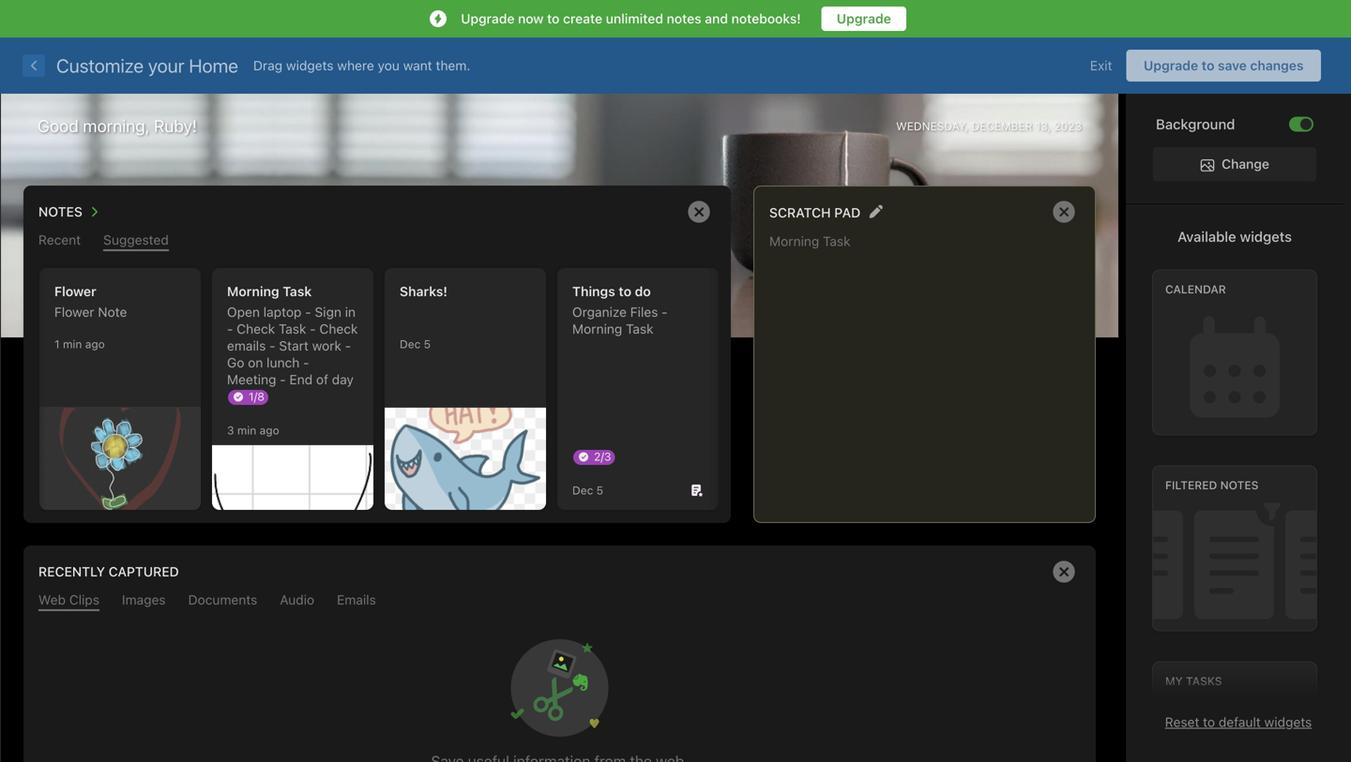 Task type: describe. For each thing, give the bounding box(es) containing it.
reset
[[1165, 715, 1200, 731]]

to for upgrade
[[1202, 58, 1215, 73]]

customize
[[56, 54, 144, 76]]

changes
[[1250, 58, 1304, 73]]

ruby!
[[154, 116, 197, 136]]

1 remove image from the top
[[1045, 193, 1083, 231]]

unlimited
[[606, 11, 663, 26]]

notes
[[1221, 479, 1259, 492]]

exit
[[1090, 58, 1113, 73]]

widgets for drag
[[286, 58, 334, 73]]

default
[[1219, 715, 1261, 731]]

scratch pad
[[770, 205, 861, 220]]

drag
[[253, 58, 283, 73]]

reset to default widgets
[[1165, 715, 1312, 731]]

13,
[[1036, 120, 1051, 133]]

upgrade for upgrade to save changes
[[1144, 58, 1199, 73]]

upgrade now to create unlimited notes and notebooks!
[[461, 11, 801, 26]]

2 vertical spatial widgets
[[1265, 715, 1312, 731]]

december
[[972, 120, 1033, 133]]

want
[[403, 58, 432, 73]]

upgrade to save changes
[[1144, 58, 1304, 73]]

customize your home
[[56, 54, 238, 76]]

to for reset
[[1203, 715, 1215, 731]]

good
[[38, 116, 79, 136]]

2023
[[1054, 120, 1082, 133]]

upgrade for upgrade now to create unlimited notes and notebooks!
[[461, 11, 515, 26]]

filtered notes
[[1166, 479, 1259, 492]]

available
[[1178, 228, 1236, 245]]

good morning, ruby!
[[38, 116, 197, 136]]

scratch pad button
[[770, 200, 861, 224]]

morning,
[[83, 116, 150, 136]]

your
[[148, 54, 184, 76]]

background image
[[1301, 119, 1312, 130]]

change button
[[1153, 147, 1317, 181]]

my
[[1166, 675, 1183, 688]]

drag widgets where you want them.
[[253, 58, 471, 73]]

0 vertical spatial to
[[547, 11, 560, 26]]

save
[[1218, 58, 1247, 73]]

upgrade button
[[822, 7, 906, 31]]



Task type: locate. For each thing, give the bounding box(es) containing it.
reset to default widgets button
[[1165, 715, 1312, 731]]

edit widget title image
[[869, 205, 883, 219]]

pad
[[834, 205, 861, 220]]

to inside upgrade to save changes "button"
[[1202, 58, 1215, 73]]

wednesday, december 13, 2023
[[896, 120, 1082, 133]]

0 horizontal spatial upgrade
[[461, 11, 515, 26]]

widgets for available
[[1240, 228, 1292, 245]]

2 horizontal spatial upgrade
[[1144, 58, 1199, 73]]

to right now
[[547, 11, 560, 26]]

available widgets
[[1178, 228, 1292, 245]]

filtered
[[1166, 479, 1217, 492]]

calendar
[[1166, 283, 1226, 296]]

2 remove image from the top
[[1045, 554, 1083, 591]]

change
[[1222, 156, 1270, 172]]

upgrade
[[461, 11, 515, 26], [837, 11, 891, 26], [1144, 58, 1199, 73]]

where
[[337, 58, 374, 73]]

you
[[378, 58, 400, 73]]

2 vertical spatial to
[[1203, 715, 1215, 731]]

create
[[563, 11, 603, 26]]

and
[[705, 11, 728, 26]]

widgets
[[286, 58, 334, 73], [1240, 228, 1292, 245], [1265, 715, 1312, 731]]

0 vertical spatial remove image
[[1045, 193, 1083, 231]]

now
[[518, 11, 544, 26]]

to right reset
[[1203, 715, 1215, 731]]

notes
[[667, 11, 702, 26]]

home
[[189, 54, 238, 76]]

tasks
[[1186, 675, 1222, 688]]

upgrade for upgrade
[[837, 11, 891, 26]]

background
[[1156, 116, 1235, 132]]

upgrade inside upgrade button
[[837, 11, 891, 26]]

my tasks
[[1166, 675, 1222, 688]]

to left save
[[1202, 58, 1215, 73]]

remove image
[[1045, 193, 1083, 231], [1045, 554, 1083, 591]]

them.
[[436, 58, 471, 73]]

1 vertical spatial to
[[1202, 58, 1215, 73]]

1 vertical spatial widgets
[[1240, 228, 1292, 245]]

scratch
[[770, 205, 831, 220]]

widgets right 'drag' at the left
[[286, 58, 334, 73]]

1 horizontal spatial upgrade
[[837, 11, 891, 26]]

upgrade to save changes button
[[1127, 50, 1321, 82]]

0 vertical spatial widgets
[[286, 58, 334, 73]]

remove image
[[680, 193, 718, 231]]

widgets right default
[[1265, 715, 1312, 731]]

to
[[547, 11, 560, 26], [1202, 58, 1215, 73], [1203, 715, 1215, 731]]

1 vertical spatial remove image
[[1045, 554, 1083, 591]]

widgets right available
[[1240, 228, 1292, 245]]

upgrade inside upgrade to save changes "button"
[[1144, 58, 1199, 73]]

exit button
[[1076, 50, 1127, 82]]

wednesday,
[[896, 120, 969, 133]]

notebooks!
[[732, 11, 801, 26]]



Task type: vqa. For each thing, say whether or not it's contained in the screenshot.
...
no



